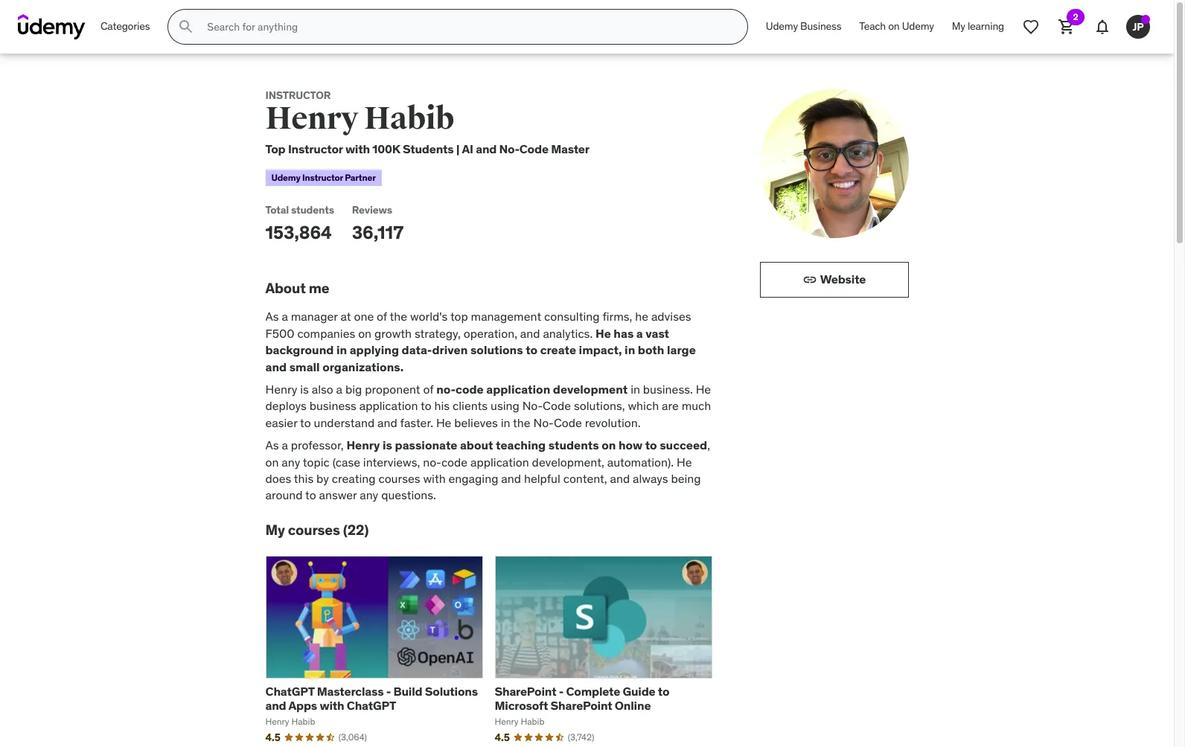 Task type: describe. For each thing, give the bounding box(es) containing it.
henry up the deploys
[[265, 382, 297, 397]]

36,117
[[352, 221, 404, 244]]

to up automation).
[[645, 438, 657, 453]]

total
[[265, 203, 289, 217]]

small image
[[803, 273, 817, 287]]

code inside instructor henry habib top instructor with 100k students | ai and no-code master
[[520, 141, 549, 156]]

about
[[265, 279, 306, 297]]

data-
[[402, 343, 432, 358]]

total students 153,864
[[265, 203, 334, 244]]

which
[[628, 399, 659, 414]]

how
[[619, 438, 643, 453]]

online
[[615, 698, 651, 713]]

,
[[708, 438, 710, 453]]

no- inside , on any topic (case interviews, no-code application development, automation). he does this by creating courses with engaging and helpful content, and always being around to answer any questions.
[[423, 455, 441, 470]]

2 vertical spatial instructor
[[302, 172, 343, 183]]

using
[[491, 399, 520, 414]]

you have alerts image
[[1142, 15, 1150, 24]]

website
[[820, 272, 866, 287]]

submit search image
[[177, 18, 195, 36]]

teach
[[860, 20, 886, 33]]

shopping cart with 2 items image
[[1058, 18, 1076, 36]]

much
[[682, 399, 711, 414]]

complete
[[566, 684, 620, 699]]

on inside , on any topic (case interviews, no-code application development, automation). he does this by creating courses with engaging and helpful content, and always being around to answer any questions.
[[265, 455, 279, 470]]

wishlist image
[[1022, 18, 1040, 36]]

to left his
[[421, 399, 432, 414]]

business
[[801, 20, 842, 33]]

in down the has
[[625, 343, 635, 358]]

revolution.
[[585, 415, 641, 430]]

faster.
[[400, 415, 433, 430]]

udemy business
[[766, 20, 842, 33]]

proponent
[[365, 382, 420, 397]]

creating
[[332, 471, 376, 486]]

around
[[265, 488, 303, 503]]

0 horizontal spatial is
[[300, 382, 309, 397]]

applying
[[350, 343, 399, 358]]

manager
[[291, 309, 338, 324]]

always
[[633, 471, 668, 486]]

interviews,
[[363, 455, 420, 470]]

1 horizontal spatial any
[[360, 488, 378, 503]]

vast
[[646, 326, 669, 341]]

microsoft
[[495, 698, 548, 713]]

f500
[[265, 326, 295, 341]]

on inside as a manager at one of the world's top management consulting firms, he advises f500 companies on growth strategy, operation, and analytics.
[[358, 326, 372, 341]]

1 vertical spatial students
[[549, 438, 599, 453]]

passionate
[[395, 438, 458, 453]]

habib inside chatgpt masterclass - build solutions and apps with chatgpt henry habib
[[292, 716, 315, 728]]

chatgpt masterclass - build solutions and apps with chatgpt henry habib
[[265, 684, 478, 728]]

to inside , on any topic (case interviews, no-code application development, automation). he does this by creating courses with engaging and helpful content, and always being around to answer any questions.
[[305, 488, 316, 503]]

reviews
[[352, 203, 392, 217]]

categories
[[101, 20, 150, 33]]

and inside instructor henry habib top instructor with 100k students | ai and no-code master
[[476, 141, 497, 156]]

2
[[1073, 11, 1079, 22]]

no- inside instructor henry habib top instructor with 100k students | ai and no-code master
[[499, 141, 520, 156]]

a inside he has a vast background in applying data-driven solutions to create impact, in both large and small organizations.
[[637, 326, 643, 341]]

in up 'which'
[[631, 382, 640, 397]]

categories button
[[92, 9, 159, 45]]

2 horizontal spatial udemy
[[902, 20, 934, 33]]

solutions,
[[574, 399, 625, 414]]

udemy business link
[[757, 9, 851, 45]]

helpful
[[524, 471, 561, 486]]

create
[[540, 343, 576, 358]]

he has a vast background in applying data-driven solutions to create impact, in both large and small organizations.
[[265, 326, 696, 374]]

me
[[309, 279, 329, 297]]

sharepoint left complete
[[495, 684, 557, 699]]

3742 reviews element
[[568, 732, 595, 744]]

succeed
[[660, 438, 708, 453]]

he inside , on any topic (case interviews, no-code application development, automation). he does this by creating courses with engaging and helpful content, and always being around to answer any questions.
[[677, 455, 692, 470]]

guide
[[623, 684, 656, 699]]

habib inside instructor henry habib top instructor with 100k students | ai and no-code master
[[364, 100, 454, 138]]

habib inside the sharepoint - complete guide to microsoft sharepoint online henry habib
[[521, 716, 545, 728]]

business.
[[643, 382, 693, 397]]

engaging
[[449, 471, 499, 486]]

has
[[614, 326, 634, 341]]

to inside the sharepoint - complete guide to microsoft sharepoint online henry habib
[[658, 684, 670, 699]]

my for my learning
[[952, 20, 966, 33]]

1 vertical spatial no-
[[522, 399, 543, 414]]

sharepoint up (3,742)
[[551, 698, 612, 713]]

clients
[[453, 399, 488, 414]]

at
[[341, 309, 351, 324]]

ai
[[462, 141, 473, 156]]

he down his
[[436, 415, 452, 430]]

4.5 for chatgpt masterclass - build solutions and apps with chatgpt
[[265, 731, 280, 745]]

one
[[354, 309, 374, 324]]

in down companies
[[337, 343, 347, 358]]

Search for anything text field
[[204, 14, 730, 39]]

solutions
[[471, 343, 523, 358]]

business
[[310, 399, 357, 414]]

teach on udemy link
[[851, 9, 943, 45]]

his
[[434, 399, 450, 414]]

believes
[[454, 415, 498, 430]]

jp
[[1133, 20, 1144, 33]]

answer
[[319, 488, 357, 503]]

(case
[[333, 455, 360, 470]]

my learning link
[[943, 9, 1013, 45]]

large
[[667, 343, 696, 358]]

with inside chatgpt masterclass - build solutions and apps with chatgpt henry habib
[[320, 698, 344, 713]]

website link
[[760, 262, 909, 298]]

teaching
[[496, 438, 546, 453]]

application inside , on any topic (case interviews, no-code application development, automation). he does this by creating courses with engaging and helpful content, and always being around to answer any questions.
[[471, 455, 529, 470]]

henry is also a big proponent of no-code application development
[[265, 382, 628, 397]]

on left how
[[602, 438, 616, 453]]

the inside "in business. he deploys business application to his clients using no-code solutions, which are much easier to understand and faster. he believes in the no-code revolution."
[[513, 415, 531, 430]]

top
[[265, 141, 286, 156]]

henry habib image
[[760, 89, 909, 238]]

(3,742)
[[568, 732, 595, 743]]

as a manager at one of the world's top management consulting firms, he advises f500 companies on growth strategy, operation, and analytics.
[[265, 309, 691, 341]]

students
[[403, 141, 454, 156]]

operation,
[[464, 326, 518, 341]]

about me
[[265, 279, 329, 297]]

learning
[[968, 20, 1005, 33]]



Task type: locate. For each thing, give the bounding box(es) containing it.
0 vertical spatial no-
[[499, 141, 520, 156]]

0 vertical spatial any
[[282, 455, 300, 470]]

big
[[345, 382, 362, 397]]

growth
[[375, 326, 412, 341]]

code inside , on any topic (case interviews, no-code application development, automation). he does this by creating courses with engaging and helpful content, and always being around to answer any questions.
[[441, 455, 468, 470]]

is left also
[[300, 382, 309, 397]]

1 vertical spatial with
[[423, 471, 446, 486]]

my down around
[[265, 521, 285, 539]]

code up clients
[[456, 382, 484, 397]]

management
[[471, 309, 541, 324]]

the inside as a manager at one of the world's top management consulting firms, he advises f500 companies on growth strategy, operation, and analytics.
[[390, 309, 407, 324]]

2 horizontal spatial with
[[423, 471, 446, 486]]

udemy for udemy instructor partner
[[271, 172, 300, 183]]

courses left (22)
[[288, 521, 340, 539]]

world's
[[410, 309, 448, 324]]

and down management
[[520, 326, 540, 341]]

2 vertical spatial no-
[[534, 415, 554, 430]]

chatgpt masterclass - build solutions and apps with chatgpt link
[[265, 684, 478, 713]]

habib up students
[[364, 100, 454, 138]]

a left the big
[[336, 382, 343, 397]]

1 horizontal spatial students
[[549, 438, 599, 453]]

small
[[289, 359, 320, 374]]

being
[[671, 471, 701, 486]]

as for as a professor, henry is passionate about teaching students on how to succeed
[[265, 438, 279, 453]]

0 vertical spatial application
[[486, 382, 551, 397]]

to left create
[[526, 343, 538, 358]]

1 vertical spatial no-
[[423, 455, 441, 470]]

strategy,
[[415, 326, 461, 341]]

with up 'questions.'
[[423, 471, 446, 486]]

instructor up top
[[265, 89, 331, 102]]

my for my courses (22)
[[265, 521, 285, 539]]

1 4.5 from the left
[[265, 731, 280, 745]]

1 vertical spatial instructor
[[288, 141, 343, 156]]

he up the impact,
[[596, 326, 611, 341]]

he inside he has a vast background in applying data-driven solutions to create impact, in both large and small organizations.
[[596, 326, 611, 341]]

1 vertical spatial application
[[359, 399, 418, 414]]

he
[[596, 326, 611, 341], [696, 382, 711, 397], [436, 415, 452, 430], [677, 455, 692, 470]]

is
[[300, 382, 309, 397], [383, 438, 392, 453]]

1 vertical spatial any
[[360, 488, 378, 503]]

by
[[317, 471, 329, 486]]

instructor
[[265, 89, 331, 102], [288, 141, 343, 156], [302, 172, 343, 183]]

as a professor, henry is passionate about teaching students on how to succeed
[[265, 438, 708, 453]]

on right teach
[[889, 20, 900, 33]]

and left 'apps'
[[265, 698, 286, 713]]

0 horizontal spatial 4.5
[[265, 731, 280, 745]]

sharepoint
[[495, 684, 557, 699], [551, 698, 612, 713]]

2 as from the top
[[265, 438, 279, 453]]

application down "as a professor, henry is passionate about teaching students on how to succeed"
[[471, 455, 529, 470]]

masterclass
[[317, 684, 384, 699]]

1 horizontal spatial of
[[423, 382, 434, 397]]

to
[[526, 343, 538, 358], [421, 399, 432, 414], [300, 415, 311, 430], [645, 438, 657, 453], [305, 488, 316, 503], [658, 684, 670, 699]]

to down this
[[305, 488, 316, 503]]

habib down "microsoft"
[[521, 716, 545, 728]]

does
[[265, 471, 291, 486]]

on up does
[[265, 455, 279, 470]]

any down creating
[[360, 488, 378, 503]]

0 horizontal spatial udemy
[[271, 172, 300, 183]]

no- up his
[[437, 382, 456, 397]]

with inside instructor henry habib top instructor with 100k students | ai and no-code master
[[345, 141, 370, 156]]

henry down 'apps'
[[265, 716, 289, 728]]

0 vertical spatial courses
[[379, 471, 420, 486]]

henry down "microsoft"
[[495, 716, 519, 728]]

0 vertical spatial no-
[[437, 382, 456, 397]]

as for as a manager at one of the world's top management consulting firms, he advises f500 companies on growth strategy, operation, and analytics.
[[265, 309, 279, 324]]

1 as from the top
[[265, 309, 279, 324]]

as inside as a manager at one of the world's top management consulting firms, he advises f500 companies on growth strategy, operation, and analytics.
[[265, 309, 279, 324]]

code left master
[[520, 141, 549, 156]]

udemy for udemy business
[[766, 20, 798, 33]]

100k
[[372, 141, 400, 156]]

0 horizontal spatial any
[[282, 455, 300, 470]]

1 horizontal spatial the
[[513, 415, 531, 430]]

a right the has
[[637, 326, 643, 341]]

with left the 100k
[[345, 141, 370, 156]]

(3,064)
[[339, 732, 367, 743]]

no- up teaching
[[534, 415, 554, 430]]

1 horizontal spatial habib
[[364, 100, 454, 138]]

0 horizontal spatial the
[[390, 309, 407, 324]]

driven
[[432, 343, 468, 358]]

on down one
[[358, 326, 372, 341]]

udemy left the business
[[766, 20, 798, 33]]

habib down 'apps'
[[292, 716, 315, 728]]

2 vertical spatial application
[[471, 455, 529, 470]]

the up teaching
[[513, 415, 531, 430]]

153,864
[[265, 221, 332, 244]]

easier
[[265, 415, 297, 430]]

partner
[[345, 172, 376, 183]]

sharepoint - complete guide to microsoft sharepoint online link
[[495, 684, 670, 713]]

0 horizontal spatial chatgpt
[[265, 684, 315, 699]]

about
[[460, 438, 493, 453]]

0 vertical spatial my
[[952, 20, 966, 33]]

0 vertical spatial the
[[390, 309, 407, 324]]

2 4.5 from the left
[[495, 731, 510, 745]]

students up the 153,864
[[291, 203, 334, 217]]

1 - from the left
[[386, 684, 391, 699]]

application inside "in business. he deploys business application to his clients using no-code solutions, which are much easier to understand and faster. he believes in the no-code revolution."
[[359, 399, 418, 414]]

chatgpt left masterclass
[[265, 684, 315, 699]]

0 vertical spatial is
[[300, 382, 309, 397]]

1 horizontal spatial with
[[345, 141, 370, 156]]

0 vertical spatial with
[[345, 141, 370, 156]]

to right guide
[[658, 684, 670, 699]]

habib
[[364, 100, 454, 138], [292, 716, 315, 728], [521, 716, 545, 728]]

solutions
[[425, 684, 478, 699]]

no- down the passionate
[[423, 455, 441, 470]]

3064 reviews element
[[339, 732, 367, 744]]

with right 'apps'
[[320, 698, 344, 713]]

are
[[662, 399, 679, 414]]

udemy down top
[[271, 172, 300, 183]]

udemy instructor partner
[[271, 172, 376, 183]]

in down using
[[501, 415, 510, 430]]

apps
[[289, 698, 317, 713]]

the
[[390, 309, 407, 324], [513, 415, 531, 430]]

1 horizontal spatial udemy
[[766, 20, 798, 33]]

as down easier
[[265, 438, 279, 453]]

he up much
[[696, 382, 711, 397]]

henry inside chatgpt masterclass - build solutions and apps with chatgpt henry habib
[[265, 716, 289, 728]]

- inside chatgpt masterclass - build solutions and apps with chatgpt henry habib
[[386, 684, 391, 699]]

0 horizontal spatial with
[[320, 698, 344, 713]]

development
[[553, 382, 628, 397]]

1 vertical spatial is
[[383, 438, 392, 453]]

1 vertical spatial code
[[543, 399, 571, 414]]

henry inside the sharepoint - complete guide to microsoft sharepoint online henry habib
[[495, 716, 519, 728]]

sharepoint - complete guide to microsoft sharepoint online henry habib
[[495, 684, 670, 728]]

courses inside , on any topic (case interviews, no-code application development, automation). he does this by creating courses with engaging and helpful content, and always being around to answer any questions.
[[379, 471, 420, 486]]

and down automation).
[[610, 471, 630, 486]]

1 vertical spatial of
[[423, 382, 434, 397]]

of right one
[[377, 309, 387, 324]]

companies
[[297, 326, 355, 341]]

instructor left partner
[[302, 172, 343, 183]]

questions.
[[381, 488, 436, 503]]

he down succeed
[[677, 455, 692, 470]]

topic
[[303, 455, 330, 470]]

the up the 'growth'
[[390, 309, 407, 324]]

and left faster.
[[378, 415, 397, 430]]

code
[[456, 382, 484, 397], [441, 455, 468, 470]]

a down easier
[[282, 438, 288, 453]]

1 horizontal spatial courses
[[379, 471, 420, 486]]

my left learning
[[952, 20, 966, 33]]

instructor henry habib top instructor with 100k students | ai and no-code master
[[265, 89, 590, 156]]

2 horizontal spatial habib
[[521, 716, 545, 728]]

0 horizontal spatial courses
[[288, 521, 340, 539]]

build
[[394, 684, 423, 699]]

in business. he deploys business application to his clients using no-code solutions, which are much easier to understand and faster. he believes in the no-code revolution.
[[265, 382, 711, 430]]

as
[[265, 309, 279, 324], [265, 438, 279, 453]]

consulting
[[544, 309, 600, 324]]

1 vertical spatial code
[[441, 455, 468, 470]]

0 horizontal spatial habib
[[292, 716, 315, 728]]

automation).
[[607, 455, 674, 470]]

as up the f500
[[265, 309, 279, 324]]

any
[[282, 455, 300, 470], [360, 488, 378, 503]]

code down development
[[543, 399, 571, 414]]

and inside as a manager at one of the world's top management consulting firms, he advises f500 companies on growth strategy, operation, and analytics.
[[520, 326, 540, 341]]

to inside he has a vast background in applying data-driven solutions to create impact, in both large and small organizations.
[[526, 343, 538, 358]]

2 vertical spatial code
[[554, 415, 582, 430]]

analytics.
[[543, 326, 593, 341]]

1 horizontal spatial 4.5
[[495, 731, 510, 745]]

my courses (22)
[[265, 521, 369, 539]]

notifications image
[[1094, 18, 1112, 36]]

courses down interviews,
[[379, 471, 420, 486]]

2 vertical spatial with
[[320, 698, 344, 713]]

and left small on the left of the page
[[265, 359, 287, 374]]

henry inside instructor henry habib top instructor with 100k students | ai and no-code master
[[265, 100, 358, 138]]

and inside he has a vast background in applying data-driven solutions to create impact, in both large and small organizations.
[[265, 359, 287, 374]]

on
[[889, 20, 900, 33], [358, 326, 372, 341], [602, 438, 616, 453], [265, 455, 279, 470]]

background
[[265, 343, 334, 358]]

chatgpt
[[265, 684, 315, 699], [347, 698, 396, 713]]

0 horizontal spatial my
[[265, 521, 285, 539]]

1 vertical spatial my
[[265, 521, 285, 539]]

courses
[[379, 471, 420, 486], [288, 521, 340, 539]]

|
[[456, 141, 460, 156]]

0 vertical spatial code
[[456, 382, 484, 397]]

application
[[486, 382, 551, 397], [359, 399, 418, 414], [471, 455, 529, 470]]

0 vertical spatial students
[[291, 203, 334, 217]]

and
[[476, 141, 497, 156], [520, 326, 540, 341], [265, 359, 287, 374], [378, 415, 397, 430], [501, 471, 521, 486], [610, 471, 630, 486], [265, 698, 286, 713]]

1 horizontal spatial is
[[383, 438, 392, 453]]

0 vertical spatial as
[[265, 309, 279, 324]]

, on any topic (case interviews, no-code application development, automation). he does this by creating courses with engaging and helpful content, and always being around to answer any questions.
[[265, 438, 710, 503]]

1 horizontal spatial chatgpt
[[347, 698, 396, 713]]

students inside total students 153,864
[[291, 203, 334, 217]]

- inside the sharepoint - complete guide to microsoft sharepoint online henry habib
[[559, 684, 564, 699]]

code up engaging in the left of the page
[[441, 455, 468, 470]]

0 horizontal spatial of
[[377, 309, 387, 324]]

0 horizontal spatial students
[[291, 203, 334, 217]]

1 vertical spatial the
[[513, 415, 531, 430]]

reviews 36,117
[[352, 203, 404, 244]]

master
[[551, 141, 590, 156]]

teach on udemy
[[860, 20, 934, 33]]

henry up top
[[265, 100, 358, 138]]

and inside "in business. he deploys business application to his clients using no-code solutions, which are much easier to understand and faster. he believes in the no-code revolution."
[[378, 415, 397, 430]]

a up the f500
[[282, 309, 288, 324]]

1 vertical spatial as
[[265, 438, 279, 453]]

2 - from the left
[[559, 684, 564, 699]]

a inside as a manager at one of the world's top management consulting firms, he advises f500 companies on growth strategy, operation, and analytics.
[[282, 309, 288, 324]]

and inside chatgpt masterclass - build solutions and apps with chatgpt henry habib
[[265, 698, 286, 713]]

development,
[[532, 455, 605, 470]]

1 horizontal spatial -
[[559, 684, 564, 699]]

instructor up udemy instructor partner
[[288, 141, 343, 156]]

code down solutions,
[[554, 415, 582, 430]]

this
[[294, 471, 314, 486]]

henry up (case
[[347, 438, 380, 453]]

with
[[345, 141, 370, 156], [423, 471, 446, 486], [320, 698, 344, 713]]

application down proponent
[[359, 399, 418, 414]]

any up does
[[282, 455, 300, 470]]

1 vertical spatial courses
[[288, 521, 340, 539]]

no- right using
[[522, 399, 543, 414]]

udemy right teach
[[902, 20, 934, 33]]

my learning
[[952, 20, 1005, 33]]

professor,
[[291, 438, 344, 453]]

content,
[[563, 471, 607, 486]]

no- right ai
[[499, 141, 520, 156]]

no-
[[499, 141, 520, 156], [522, 399, 543, 414], [534, 415, 554, 430]]

2 link
[[1049, 9, 1085, 45]]

advises
[[651, 309, 691, 324]]

and left "helpful"
[[501, 471, 521, 486]]

of up faster.
[[423, 382, 434, 397]]

- left complete
[[559, 684, 564, 699]]

0 vertical spatial of
[[377, 309, 387, 324]]

firms,
[[603, 309, 632, 324]]

0 vertical spatial instructor
[[265, 89, 331, 102]]

0 horizontal spatial -
[[386, 684, 391, 699]]

chatgpt up (3,064)
[[347, 698, 396, 713]]

with inside , on any topic (case interviews, no-code application development, automation). he does this by creating courses with engaging and helpful content, and always being around to answer any questions.
[[423, 471, 446, 486]]

and right ai
[[476, 141, 497, 156]]

is up interviews,
[[383, 438, 392, 453]]

0 vertical spatial code
[[520, 141, 549, 156]]

henry
[[265, 100, 358, 138], [265, 382, 297, 397], [347, 438, 380, 453], [265, 716, 289, 728], [495, 716, 519, 728]]

deploys
[[265, 399, 307, 414]]

application up using
[[486, 382, 551, 397]]

of inside as a manager at one of the world's top management consulting firms, he advises f500 companies on growth strategy, operation, and analytics.
[[377, 309, 387, 324]]

1 horizontal spatial my
[[952, 20, 966, 33]]

udemy image
[[18, 14, 86, 39]]

4.5 for sharepoint - complete guide to microsoft sharepoint online
[[495, 731, 510, 745]]

students up development,
[[549, 438, 599, 453]]

-
[[386, 684, 391, 699], [559, 684, 564, 699]]

- left build
[[386, 684, 391, 699]]

to right easier
[[300, 415, 311, 430]]



Task type: vqa. For each thing, say whether or not it's contained in the screenshot.
Large
yes



